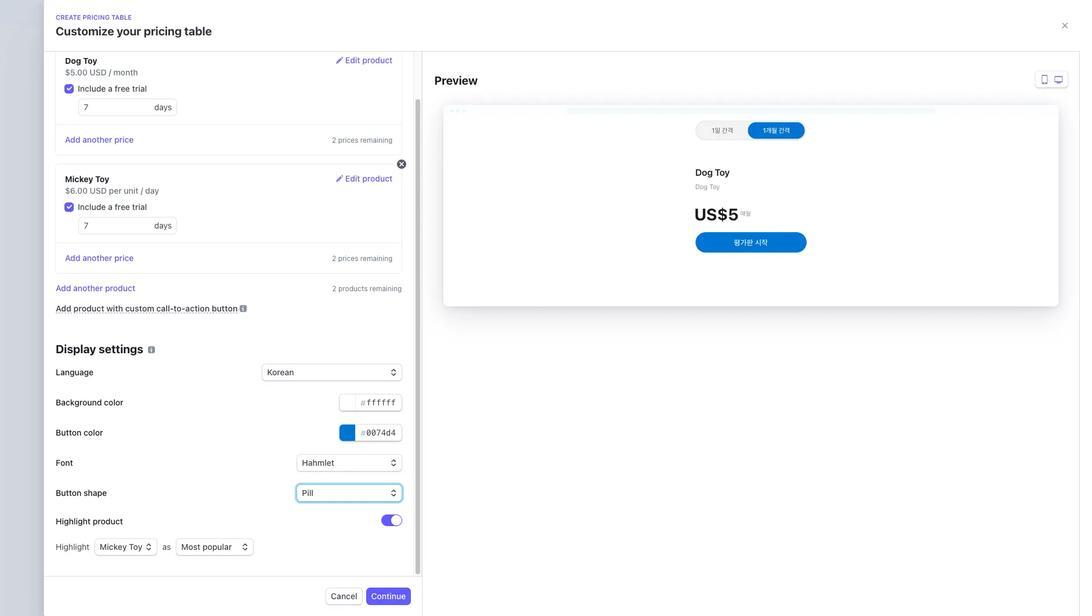 Task type: describe. For each thing, give the bounding box(es) containing it.
to-
[[174, 304, 185, 313]]

days button for dog toy $5.00 usd / month
[[154, 99, 176, 116]]

korean
[[267, 367, 294, 377]]

edit product button for mickey toy $6.00 usd per unit / day
[[336, 173, 393, 185]]

docs
[[462, 297, 481, 307]]

products
[[68, 64, 137, 84]]

button for button color
[[56, 428, 81, 438]]

month
[[113, 67, 138, 77]]

2 prices from the top
[[338, 254, 358, 263]]

color for background color
[[104, 398, 123, 408]]

1 vertical spatial remaining
[[360, 254, 393, 263]]

create pricing table customize your pricing table
[[56, 13, 212, 38]]

price for second add another price button from the top
[[114, 253, 134, 263]]

button shape
[[56, 488, 107, 498]]

0 vertical spatial another
[[83, 135, 112, 145]]

language
[[56, 367, 94, 377]]

custom
[[125, 304, 154, 313]]

button for button shape
[[56, 488, 81, 498]]

add another product button
[[56, 283, 135, 294]]

trial for month
[[132, 84, 147, 93]]

add for second add another price button from the top
[[65, 253, 80, 263]]

free for unit
[[115, 202, 130, 212]]

korean button
[[263, 365, 402, 381]]

per
[[109, 186, 122, 196]]

another inside button
[[73, 283, 103, 293]]

dog
[[65, 56, 81, 66]]

1 2 prices remaining from the top
[[332, 136, 393, 145]]

1 add another price button from the top
[[65, 134, 134, 146]]

unit
[[124, 186, 139, 196]]

display
[[56, 342, 96, 356]]

create pricing table
[[424, 325, 500, 335]]

with
[[106, 304, 123, 313]]

2 for second add another price button from the top
[[332, 254, 336, 263]]

embed
[[579, 285, 605, 295]]

include a free trial for /
[[78, 84, 147, 93]]

create for create a branded, responsive pricing table to embed on your website.
[[408, 285, 433, 295]]

mickey toy $6.00 usd per unit / day
[[65, 174, 159, 196]]

1 add another price from the top
[[65, 135, 134, 145]]

mickey
[[65, 174, 93, 184]]

a down dog toy $5.00 usd / month
[[108, 84, 113, 93]]

add for the add another product button
[[56, 283, 71, 293]]

free for month
[[115, 84, 130, 93]]

days for $5.00 usd / month
[[154, 102, 172, 112]]

edit product for dog toy $5.00 usd / month
[[345, 55, 393, 65]]

add for 2nd add another price button from the bottom
[[65, 135, 80, 145]]

font
[[56, 458, 73, 468]]

0 vertical spatial remaining
[[360, 136, 393, 145]]

cancel button
[[326, 589, 362, 605]]

2 for 2nd add another price button from the bottom
[[332, 136, 336, 145]]

1 prices from the top
[[338, 136, 358, 145]]

display settings
[[56, 342, 143, 356]]

your inside 'create a branded, responsive pricing table to embed on your website.'
[[619, 285, 635, 295]]

2 for the add another product button
[[332, 284, 336, 293]]

website.
[[408, 297, 439, 307]]

add product with custom call-to-action button button
[[56, 304, 238, 313]]

continue
[[371, 592, 406, 601]]



Task type: vqa. For each thing, say whether or not it's contained in the screenshot.
the Create button
no



Task type: locate. For each thing, give the bounding box(es) containing it.
2 include from the top
[[78, 202, 106, 212]]

2 days from the top
[[154, 221, 172, 230]]

as
[[160, 542, 173, 552]]

add
[[65, 135, 80, 145], [65, 253, 80, 263], [56, 283, 71, 293], [56, 304, 71, 313]]

preview
[[434, 74, 478, 87]]

include a free trial
[[78, 84, 147, 93], [78, 202, 147, 212]]

days button
[[154, 99, 176, 116], [154, 218, 176, 234]]

create for create a pricing table
[[408, 267, 445, 281]]

1 horizontal spatial your
[[619, 285, 635, 295]]

prices
[[338, 136, 358, 145], [338, 254, 358, 263]]

edit
[[345, 55, 360, 65], [345, 174, 360, 183]]

your up month
[[117, 24, 141, 38]]

1 vertical spatial price
[[114, 253, 134, 263]]

on
[[607, 285, 617, 295]]

2 highlight from the top
[[56, 542, 92, 552]]

0 vertical spatial days button
[[154, 99, 176, 116]]

highlight for highlight
[[56, 542, 92, 552]]

0 vertical spatial free
[[115, 84, 130, 93]]

$6.00
[[65, 186, 88, 196]]

0 vertical spatial price
[[114, 135, 134, 145]]

highlight down 'button shape'
[[56, 516, 91, 526]]

2 add another price from the top
[[65, 253, 134, 263]]

toy right dog
[[83, 56, 97, 66]]

highlight product
[[56, 516, 123, 526]]

0 vertical spatial edit product button
[[336, 55, 393, 67]]

2 vertical spatial remaining
[[370, 284, 402, 293]]

1 2 from the top
[[332, 136, 336, 145]]

0 vertical spatial days
[[154, 102, 172, 112]]

toy up per
[[95, 174, 109, 184]]

1 vertical spatial days
[[154, 221, 172, 230]]

edit for mickey toy $6.00 usd per unit / day
[[345, 174, 360, 183]]

usd right $5.00
[[90, 67, 107, 77]]

1 vertical spatial add another price button
[[65, 253, 134, 264]]

0 horizontal spatial color
[[84, 428, 103, 438]]

call-
[[156, 304, 174, 313]]

toy inside dog toy $5.00 usd / month
[[83, 56, 97, 66]]

table inside 'create a branded, responsive pricing table to embed on your website.'
[[548, 285, 567, 295]]

1 days button from the top
[[154, 99, 176, 116]]

1 vertical spatial another
[[83, 253, 112, 263]]

2 vertical spatial another
[[73, 283, 103, 293]]

1 vertical spatial 2 prices remaining
[[332, 254, 393, 263]]

free down per
[[115, 202, 130, 212]]

another
[[83, 135, 112, 145], [83, 253, 112, 263], [73, 283, 103, 293]]

1 vertical spatial include
[[78, 202, 106, 212]]

/ inside mickey toy $6.00 usd per unit / day
[[141, 186, 143, 196]]

responsive
[[478, 285, 518, 295]]

edit product button for dog toy $5.00 usd / month
[[336, 55, 393, 67]]

usd inside dog toy $5.00 usd / month
[[90, 67, 107, 77]]

include for $5.00
[[78, 84, 106, 93]]

2 2 from the top
[[332, 254, 336, 263]]

toy
[[83, 56, 97, 66], [95, 174, 109, 184]]

2 price from the top
[[114, 253, 134, 263]]

background color
[[56, 398, 123, 408]]

customize
[[56, 24, 114, 38]]

free down month
[[115, 84, 130, 93]]

include a free trial down per
[[78, 202, 147, 212]]

1 price from the top
[[114, 135, 134, 145]]

dog toy $5.00 usd / month
[[65, 56, 138, 77]]

include for $6.00
[[78, 202, 106, 212]]

add product with custom call-to-action button
[[56, 304, 238, 313]]

edit product button
[[336, 55, 393, 67], [336, 173, 393, 185]]

trial down month
[[132, 84, 147, 93]]

usd for dog toy
[[90, 67, 107, 77]]

1 vertical spatial trial
[[132, 202, 147, 212]]

a inside 'create a branded, responsive pricing table to embed on your website.'
[[435, 285, 440, 295]]

1 vertical spatial free
[[115, 202, 130, 212]]

create
[[56, 13, 81, 21], [408, 267, 445, 281], [408, 285, 433, 295], [424, 325, 450, 335]]

price up add another product
[[114, 253, 134, 263]]

None number field
[[79, 99, 154, 116], [79, 218, 154, 234], [79, 99, 154, 116], [79, 218, 154, 234]]

a
[[108, 84, 113, 93], [108, 202, 113, 212], [447, 267, 454, 281], [435, 285, 440, 295]]

/ inside dog toy $5.00 usd / month
[[109, 67, 111, 77]]

0 vertical spatial /
[[109, 67, 111, 77]]

pricing
[[83, 13, 110, 21], [144, 24, 182, 38], [456, 267, 494, 281], [521, 285, 546, 295], [452, 325, 479, 335]]

create a branded, responsive pricing table to embed on your website.
[[408, 285, 635, 307]]

2 prices remaining
[[332, 136, 393, 145], [332, 254, 393, 263]]

1 edit from the top
[[345, 55, 360, 65]]

color right background
[[104, 398, 123, 408]]

days button for mickey toy $6.00 usd per unit / day
[[154, 218, 176, 234]]

0 vertical spatial include
[[78, 84, 106, 93]]

a up the website.
[[435, 285, 440, 295]]

add for add product with custom call-to-action button button
[[56, 304, 71, 313]]

1 horizontal spatial /
[[141, 186, 143, 196]]

2 include a free trial from the top
[[78, 202, 147, 212]]

0 vertical spatial prices
[[338, 136, 358, 145]]

2 add another price button from the top
[[65, 253, 134, 264]]

0 vertical spatial 2 prices remaining
[[332, 136, 393, 145]]

add another price button
[[65, 134, 134, 146], [65, 253, 134, 264]]

1 free from the top
[[115, 84, 130, 93]]

continue button
[[367, 589, 411, 605]]

edit for dog toy $5.00 usd / month
[[345, 55, 360, 65]]

add another price
[[65, 135, 134, 145], [65, 253, 134, 263]]

price up mickey toy $6.00 usd per unit / day
[[114, 135, 134, 145]]

toy for mickey toy
[[95, 174, 109, 184]]

your right on on the top right of the page
[[619, 285, 635, 295]]

0 horizontal spatial /
[[109, 67, 111, 77]]

1 include from the top
[[78, 84, 106, 93]]

1 vertical spatial button
[[56, 488, 81, 498]]

0 vertical spatial toy
[[83, 56, 97, 66]]

include down $6.00
[[78, 202, 106, 212]]

1 vertical spatial usd
[[90, 186, 107, 196]]

usd
[[90, 67, 107, 77], [90, 186, 107, 196]]

free
[[115, 84, 130, 93], [115, 202, 130, 212]]

1 vertical spatial edit product button
[[336, 173, 393, 185]]

2 2 prices remaining from the top
[[332, 254, 393, 263]]

1 horizontal spatial color
[[104, 398, 123, 408]]

button color
[[56, 428, 103, 438]]

day
[[145, 186, 159, 196]]

your
[[117, 24, 141, 38], [619, 285, 635, 295]]

trial down unit
[[132, 202, 147, 212]]

include a free trial for per
[[78, 202, 147, 212]]

0 vertical spatial edit
[[345, 55, 360, 65]]

2 vertical spatial 2
[[332, 284, 336, 293]]

$5.00
[[65, 67, 87, 77]]

settings
[[99, 342, 143, 356]]

2 edit from the top
[[345, 174, 360, 183]]

/
[[109, 67, 111, 77], [141, 186, 143, 196]]

color for button color
[[84, 428, 103, 438]]

1 vertical spatial color
[[84, 428, 103, 438]]

0 vertical spatial trial
[[132, 84, 147, 93]]

2 edit product from the top
[[345, 174, 393, 183]]

1 vertical spatial your
[[619, 285, 635, 295]]

add another price button up mickey
[[65, 134, 134, 146]]

0 vertical spatial add another price
[[65, 135, 134, 145]]

0 vertical spatial color
[[104, 398, 123, 408]]

highlight down 'highlight product'
[[56, 542, 92, 552]]

edit product for mickey toy $6.00 usd per unit / day
[[345, 174, 393, 183]]

view
[[442, 297, 460, 307]]

a down per
[[108, 202, 113, 212]]

include
[[78, 84, 106, 93], [78, 202, 106, 212]]

usd left per
[[90, 186, 107, 196]]

add another price up add another product
[[65, 253, 134, 263]]

3 2 from the top
[[332, 284, 336, 293]]

table
[[111, 13, 132, 21], [184, 24, 212, 38], [497, 267, 525, 281], [548, 285, 567, 295], [481, 325, 500, 335]]

create a pricing table
[[408, 267, 525, 281]]

1 vertical spatial edit
[[345, 174, 360, 183]]

add another price button up add another product
[[65, 253, 134, 264]]

action
[[185, 304, 210, 313]]

create inside 'create a branded, responsive pricing table to embed on your website.'
[[408, 285, 433, 295]]

2 trial from the top
[[132, 202, 147, 212]]

to
[[569, 285, 577, 295]]

a up branded,
[[447, 267, 454, 281]]

/ left the day
[[141, 186, 143, 196]]

toy for dog toy
[[83, 56, 97, 66]]

price
[[114, 135, 134, 145], [114, 253, 134, 263]]

1 edit product from the top
[[345, 55, 393, 65]]

price for 2nd add another price button from the bottom
[[114, 135, 134, 145]]

1 usd from the top
[[90, 67, 107, 77]]

button left shape
[[56, 488, 81, 498]]

1 trial from the top
[[132, 84, 147, 93]]

color
[[104, 398, 123, 408], [84, 428, 103, 438]]

n
[[507, 325, 512, 334]]

0 vertical spatial include a free trial
[[78, 84, 147, 93]]

days for $6.00 usd per unit / day
[[154, 221, 172, 230]]

button
[[56, 428, 81, 438], [56, 488, 81, 498]]

trial for unit
[[132, 202, 147, 212]]

1 vertical spatial 2
[[332, 254, 336, 263]]

background
[[56, 398, 102, 408]]

1 vertical spatial include a free trial
[[78, 202, 147, 212]]

include down $5.00
[[78, 84, 106, 93]]

add another price up mickey
[[65, 135, 134, 145]]

branded,
[[442, 285, 475, 295]]

1 vertical spatial days button
[[154, 218, 176, 234]]

create inside create pricing table customize your pricing table
[[56, 13, 81, 21]]

usd inside mickey toy $6.00 usd per unit / day
[[90, 186, 107, 196]]

toy inside mickey toy $6.00 usd per unit / day
[[95, 174, 109, 184]]

0 vertical spatial usd
[[90, 67, 107, 77]]

add another product
[[56, 283, 135, 293]]

usd for mickey toy
[[90, 186, 107, 196]]

include a free trial down month
[[78, 84, 147, 93]]

1 vertical spatial prices
[[338, 254, 358, 263]]

pricing inside 'create a branded, responsive pricing table to embed on your website.'
[[521, 285, 546, 295]]

1 highlight from the top
[[56, 516, 91, 526]]

2 days button from the top
[[154, 218, 176, 234]]

1 days from the top
[[154, 102, 172, 112]]

your inside create pricing table customize your pricing table
[[117, 24, 141, 38]]

2
[[332, 136, 336, 145], [332, 254, 336, 263], [332, 284, 336, 293]]

highlight
[[56, 516, 91, 526], [56, 542, 92, 552]]

create for create pricing table customize your pricing table
[[56, 13, 81, 21]]

1 edit product button from the top
[[336, 55, 393, 67]]

2 edit product button from the top
[[336, 173, 393, 185]]

button up 'font'
[[56, 428, 81, 438]]

button
[[212, 304, 238, 313]]

view docs link
[[442, 296, 490, 308]]

/ left month
[[109, 67, 111, 77]]

1 vertical spatial toy
[[95, 174, 109, 184]]

edit product
[[345, 55, 393, 65], [345, 174, 393, 183]]

days
[[154, 102, 172, 112], [154, 221, 172, 230]]

trial
[[132, 84, 147, 93], [132, 202, 147, 212]]

product
[[362, 55, 393, 65], [362, 174, 393, 183], [105, 283, 135, 293], [73, 304, 104, 313], [93, 516, 123, 526]]

1 vertical spatial add another price
[[65, 253, 134, 263]]

0 vertical spatial highlight
[[56, 516, 91, 526]]

2 usd from the top
[[90, 186, 107, 196]]

product inside button
[[105, 283, 135, 293]]

1 button from the top
[[56, 428, 81, 438]]

None text field
[[340, 395, 402, 411], [340, 425, 402, 441], [340, 395, 402, 411], [340, 425, 402, 441]]

1 vertical spatial highlight
[[56, 542, 92, 552]]

cancel
[[331, 592, 357, 601]]

2 products remaining
[[332, 284, 402, 293]]

0 vertical spatial edit product
[[345, 55, 393, 65]]

1 vertical spatial edit product
[[345, 174, 393, 183]]

0 vertical spatial button
[[56, 428, 81, 438]]

remaining
[[360, 136, 393, 145], [360, 254, 393, 263], [370, 284, 402, 293]]

view docs
[[442, 297, 481, 307]]

0 vertical spatial your
[[117, 24, 141, 38]]

highlight for highlight product
[[56, 516, 91, 526]]

1 include a free trial from the top
[[78, 84, 147, 93]]

0 vertical spatial 2
[[332, 136, 336, 145]]

2 button from the top
[[56, 488, 81, 498]]

0 vertical spatial add another price button
[[65, 134, 134, 146]]

products
[[338, 284, 368, 293]]

0 horizontal spatial your
[[117, 24, 141, 38]]

2 free from the top
[[115, 202, 130, 212]]

1 vertical spatial /
[[141, 186, 143, 196]]

color down background color
[[84, 428, 103, 438]]

create for create pricing table
[[424, 325, 450, 335]]

shape
[[84, 488, 107, 498]]



